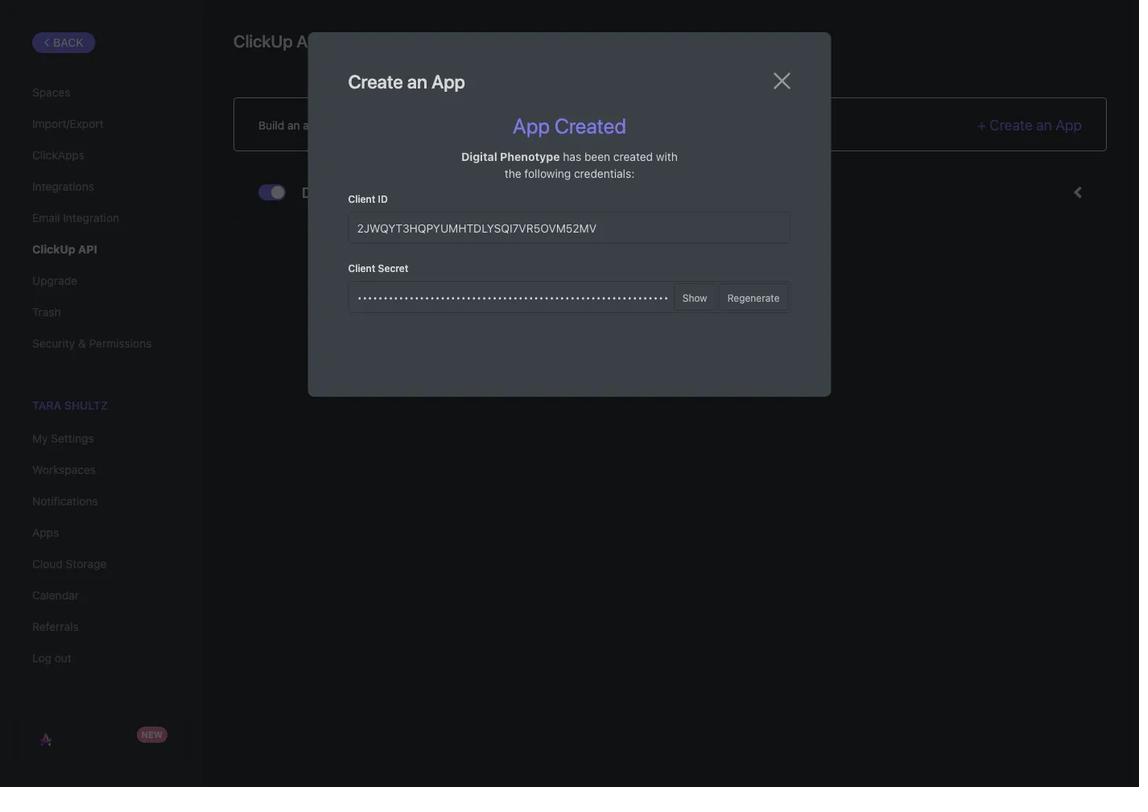 Task type: describe. For each thing, give the bounding box(es) containing it.
create inside dialog
[[348, 71, 403, 93]]

cloud storage link
[[32, 551, 168, 578]]

created
[[614, 150, 653, 163]]

none text field inside create an app dialog
[[357, 221, 782, 235]]

an for create an app
[[407, 71, 427, 93]]

build
[[258, 118, 284, 132]]

2 horizontal spatial an
[[1037, 116, 1052, 134]]

referrals
[[32, 621, 79, 634]]

upgrade
[[32, 274, 77, 287]]

integration
[[63, 211, 119, 225]]

+
[[977, 116, 986, 134]]

has
[[563, 150, 582, 163]]

api documentation link
[[523, 118, 625, 132]]

tara
[[32, 399, 61, 412]]

email integration link
[[32, 205, 168, 232]]

digital phenotype has been created with the following credentials:
[[461, 150, 678, 180]]

clickup api link
[[32, 236, 168, 263]]

digital for digital phenotype
[[302, 184, 344, 201]]

integrations
[[32, 180, 94, 193]]

been
[[585, 150, 611, 163]]

tara shultz
[[32, 399, 108, 412]]

client id
[[348, 193, 388, 205]]

new
[[142, 730, 163, 741]]

following
[[525, 167, 571, 180]]

0 horizontal spatial out
[[55, 652, 72, 665]]

trash link
[[32, 299, 168, 326]]

settings inside my settings link
[[51, 432, 94, 445]]

phenotype for digital phenotype
[[348, 184, 419, 201]]

an for build an app that makes clickup better. check out api documentation to get started.
[[287, 118, 300, 132]]

build an app that makes clickup better. check out api documentation to get started.
[[258, 118, 702, 132]]

2 horizontal spatial clickup
[[386, 118, 427, 132]]

apps link
[[32, 520, 168, 547]]

regenerate
[[728, 292, 780, 304]]

spaces
[[32, 86, 70, 99]]

clickup for clickup api
[[32, 243, 75, 256]]

secret
[[378, 263, 409, 274]]

the
[[505, 167, 522, 180]]

with
[[656, 150, 678, 163]]

credentials:
[[574, 167, 635, 180]]

my
[[32, 432, 48, 445]]

security & permissions
[[32, 337, 152, 350]]

client secret
[[348, 263, 409, 274]]

+ create an app
[[977, 116, 1082, 134]]

makes
[[349, 118, 383, 132]]

import/export
[[32, 117, 104, 130]]



Task type: vqa. For each thing, say whether or not it's contained in the screenshot.
Regenerate Button
yes



Task type: locate. For each thing, give the bounding box(es) containing it.
create an app
[[348, 71, 465, 93]]

create an app dialog
[[308, 32, 831, 397]]

an right +
[[1037, 116, 1052, 134]]

out right log
[[55, 652, 72, 665]]

digital for digital phenotype has been created with the following credentials:
[[461, 150, 497, 163]]

to
[[628, 118, 639, 132]]

phenotype inside digital phenotype has been created with the following credentials:
[[500, 150, 560, 163]]

None password field
[[357, 291, 670, 304]]

1 vertical spatial digital
[[302, 184, 344, 201]]

notifications link
[[32, 488, 168, 516]]

create right +
[[990, 116, 1033, 134]]

client
[[348, 193, 376, 205], [348, 263, 376, 274]]

cloud storage
[[32, 558, 107, 571]]

0 horizontal spatial create
[[348, 71, 403, 93]]

trash
[[32, 306, 61, 319]]

0 vertical spatial create
[[348, 71, 403, 93]]

0 vertical spatial client
[[348, 193, 376, 205]]

client left id
[[348, 193, 376, 205]]

0 horizontal spatial clickup
[[32, 243, 75, 256]]

notifications
[[32, 495, 98, 508]]

1 vertical spatial phenotype
[[348, 184, 419, 201]]

api for clickup api settings
[[297, 31, 322, 51]]

calendar link
[[32, 582, 168, 610]]

digital phenotype
[[302, 184, 419, 201]]

app
[[303, 118, 323, 132]]

1 horizontal spatial app
[[513, 113, 550, 138]]

workspaces link
[[32, 457, 168, 484]]

clickup for clickup api settings
[[234, 31, 293, 51]]

app created
[[513, 113, 627, 138]]

security
[[32, 337, 75, 350]]

0 vertical spatial api
[[297, 31, 322, 51]]

0 vertical spatial digital
[[461, 150, 497, 163]]

1 horizontal spatial api
[[297, 31, 322, 51]]

1 vertical spatial settings
[[51, 432, 94, 445]]

1 client from the top
[[348, 193, 376, 205]]

clickup api settings
[[234, 31, 389, 51]]

0 horizontal spatial phenotype
[[348, 184, 419, 201]]

0 horizontal spatial settings
[[51, 432, 94, 445]]

log out link
[[32, 645, 168, 673]]

1 vertical spatial api
[[523, 118, 541, 132]]

1 horizontal spatial phenotype
[[500, 150, 560, 163]]

integrations link
[[32, 173, 168, 201]]

email
[[32, 211, 60, 225]]

0 vertical spatial clickup
[[234, 31, 293, 51]]

app
[[432, 71, 465, 93], [513, 113, 550, 138], [1056, 116, 1082, 134]]

0 vertical spatial phenotype
[[500, 150, 560, 163]]

that
[[326, 118, 346, 132]]

clickapps link
[[32, 142, 168, 169]]

created
[[555, 113, 627, 138]]

1 horizontal spatial an
[[407, 71, 427, 93]]

log out
[[32, 652, 72, 665]]

client for client secret
[[348, 263, 376, 274]]

an inside dialog
[[407, 71, 427, 93]]

0 horizontal spatial digital
[[302, 184, 344, 201]]

0 horizontal spatial app
[[432, 71, 465, 93]]

import/export link
[[32, 110, 168, 138]]

1 vertical spatial clickup
[[386, 118, 427, 132]]

show
[[683, 292, 708, 304]]

1 horizontal spatial settings
[[326, 31, 389, 51]]

an up build an app that makes clickup better. check out api documentation to get started.
[[407, 71, 427, 93]]

digital inside digital phenotype has been created with the following credentials:
[[461, 150, 497, 163]]

cloud
[[32, 558, 63, 571]]

2 vertical spatial api
[[78, 243, 97, 256]]

settings up create an app in the left of the page
[[326, 31, 389, 51]]

phenotype
[[500, 150, 560, 163], [348, 184, 419, 201]]

&
[[78, 337, 86, 350]]

security & permissions link
[[32, 330, 168, 358]]

settings right my
[[51, 432, 94, 445]]

an
[[407, 71, 427, 93], [1037, 116, 1052, 134], [287, 118, 300, 132]]

none password field inside create an app dialog
[[357, 291, 670, 304]]

spaces link
[[32, 79, 168, 106]]

0 vertical spatial out
[[503, 118, 520, 132]]

1 horizontal spatial out
[[503, 118, 520, 132]]

client left secret
[[348, 263, 376, 274]]

workspaces
[[32, 464, 96, 477]]

1 vertical spatial client
[[348, 263, 376, 274]]

2 client from the top
[[348, 263, 376, 274]]

apps
[[32, 526, 59, 540]]

None text field
[[357, 221, 782, 235]]

id
[[378, 193, 388, 205]]

back
[[53, 36, 83, 49]]

2 horizontal spatial app
[[1056, 116, 1082, 134]]

storage
[[66, 558, 107, 571]]

1 horizontal spatial digital
[[461, 150, 497, 163]]

referrals link
[[32, 614, 168, 641]]

2 horizontal spatial api
[[523, 118, 541, 132]]

create
[[348, 71, 403, 93], [990, 116, 1033, 134]]

1 horizontal spatial create
[[990, 116, 1033, 134]]

0 horizontal spatial an
[[287, 118, 300, 132]]

1 vertical spatial out
[[55, 652, 72, 665]]

out
[[503, 118, 520, 132], [55, 652, 72, 665]]

regenerate button
[[719, 283, 789, 311]]

digital
[[461, 150, 497, 163], [302, 184, 344, 201]]

get
[[642, 118, 659, 132]]

started.
[[662, 118, 702, 132]]

settings
[[326, 31, 389, 51], [51, 432, 94, 445]]

better.
[[430, 118, 464, 132]]

documentation
[[544, 118, 625, 132]]

email integration
[[32, 211, 119, 225]]

0 horizontal spatial api
[[78, 243, 97, 256]]

2 vertical spatial clickup
[[32, 243, 75, 256]]

permissions
[[89, 337, 152, 350]]

upgrade link
[[32, 267, 168, 295]]

api
[[297, 31, 322, 51], [523, 118, 541, 132], [78, 243, 97, 256]]

1 horizontal spatial clickup
[[234, 31, 293, 51]]

phenotype for digital phenotype has been created with the following credentials:
[[500, 150, 560, 163]]

check
[[467, 118, 500, 132]]

digital down build an app that makes clickup better. check out api documentation to get started.
[[461, 150, 497, 163]]

0 vertical spatial settings
[[326, 31, 389, 51]]

clickup
[[234, 31, 293, 51], [386, 118, 427, 132], [32, 243, 75, 256]]

show button
[[674, 283, 716, 311]]

create up makes
[[348, 71, 403, 93]]

1 vertical spatial create
[[990, 116, 1033, 134]]

log
[[32, 652, 52, 665]]

digital left the client id
[[302, 184, 344, 201]]

phenotype down makes
[[348, 184, 419, 201]]

calendar
[[32, 589, 79, 603]]

clickapps
[[32, 149, 85, 162]]

clickup api
[[32, 243, 97, 256]]

out right check
[[503, 118, 520, 132]]

client for client id
[[348, 193, 376, 205]]

phenotype up the
[[500, 150, 560, 163]]

back link
[[32, 32, 96, 53]]

api for clickup api
[[78, 243, 97, 256]]

my settings link
[[32, 425, 168, 453]]

shultz
[[64, 399, 108, 412]]

an left the app
[[287, 118, 300, 132]]

my settings
[[32, 432, 94, 445]]



